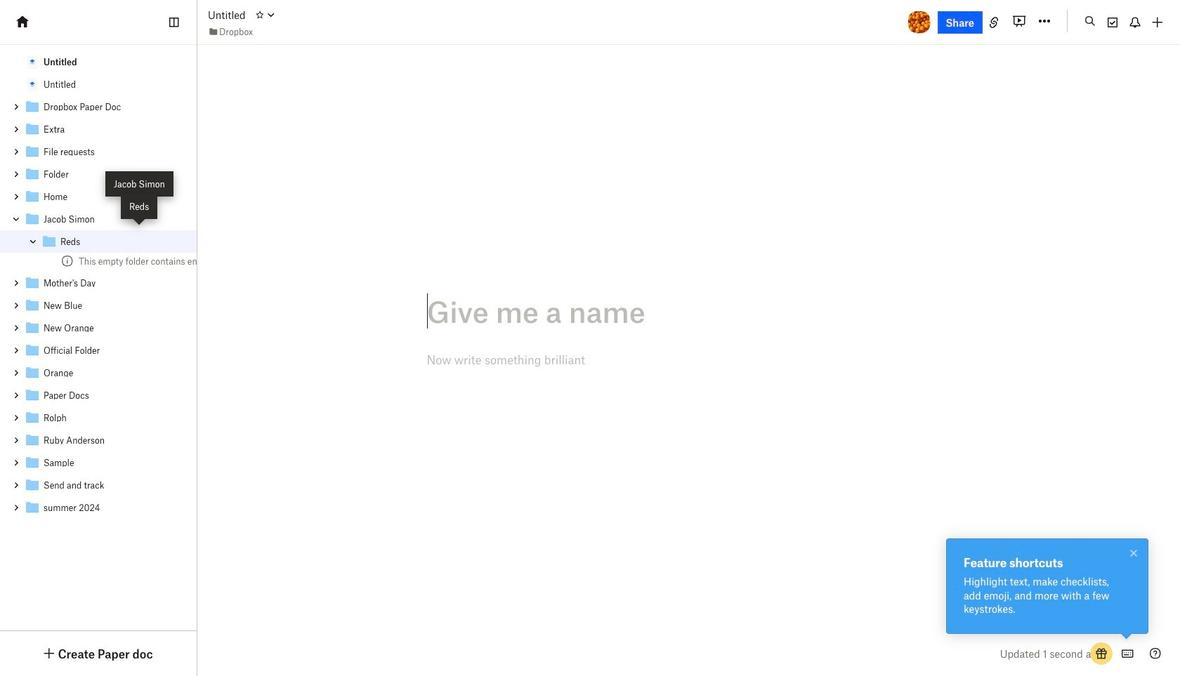 Task type: locate. For each thing, give the bounding box(es) containing it.
template content image for 1st expand folder icon from the bottom
[[24, 432, 41, 449]]

1 template content image from the top
[[24, 76, 41, 93]]

heading
[[427, 294, 951, 328]]

7 expand folder image from the top
[[11, 368, 21, 378]]

9 template content image from the top
[[24, 455, 41, 472]]

1 expand folder image from the top
[[11, 102, 21, 112]]

5 expand folder image from the top
[[11, 458, 21, 468]]

6 expand folder image from the top
[[11, 481, 21, 491]]

template content image
[[24, 53, 41, 70], [24, 98, 41, 115], [24, 121, 41, 138], [41, 233, 58, 250], [24, 275, 41, 292], [24, 320, 41, 337], [24, 365, 41, 382], [24, 410, 41, 427], [24, 432, 41, 449], [24, 500, 41, 517]]

template content image for fifth expand folder image from the bottom
[[24, 275, 41, 292]]

/ contents list
[[0, 51, 278, 519]]

template content image
[[24, 76, 41, 93], [24, 143, 41, 160], [24, 166, 41, 183], [24, 188, 41, 205], [24, 211, 41, 228], [24, 297, 41, 314], [24, 342, 41, 359], [24, 387, 41, 404], [24, 455, 41, 472], [24, 477, 41, 494]]

template content image for fifth expand folder icon from the bottom of the the / contents list
[[24, 320, 41, 337]]

close folder image
[[28, 237, 38, 247]]

list item
[[0, 208, 278, 272], [0, 231, 278, 270]]

4 expand folder image from the top
[[11, 413, 21, 423]]

1 list item from the top
[[0, 208, 278, 272]]

expand folder image
[[11, 124, 21, 134], [11, 192, 21, 202], [11, 278, 21, 288], [11, 413, 21, 423], [11, 458, 21, 468], [11, 481, 21, 491], [11, 503, 21, 513]]

4 template content image from the top
[[24, 188, 41, 205]]

expand folder image
[[11, 102, 21, 112], [11, 147, 21, 157], [11, 169, 21, 179], [11, 301, 21, 311], [11, 323, 21, 333], [11, 346, 21, 356], [11, 368, 21, 378], [11, 391, 21, 401], [11, 436, 21, 446]]

6 template content image from the top
[[24, 297, 41, 314]]

5 expand folder image from the top
[[11, 323, 21, 333]]

1 expand folder image from the top
[[11, 124, 21, 134]]

2 expand folder image from the top
[[11, 147, 21, 157]]



Task type: vqa. For each thing, say whether or not it's contained in the screenshot.
1st template content image
yes



Task type: describe. For each thing, give the bounding box(es) containing it.
7 expand folder image from the top
[[11, 503, 21, 513]]

close folder image
[[11, 214, 21, 224]]

6 expand folder image from the top
[[11, 346, 21, 356]]

template content image for 1st expand folder image from the top
[[24, 121, 41, 138]]

3 template content image from the top
[[24, 166, 41, 183]]

template content image for 7th expand folder icon from the top
[[24, 365, 41, 382]]

template content image for seventh expand folder image from the top
[[24, 500, 41, 517]]

overlay image
[[1126, 545, 1143, 562]]

2 template content image from the top
[[24, 143, 41, 160]]

2 expand folder image from the top
[[11, 192, 21, 202]]

8 template content image from the top
[[24, 387, 41, 404]]

3 expand folder image from the top
[[11, 169, 21, 179]]

template content image for first expand folder icon from the top
[[24, 98, 41, 115]]

3 expand folder image from the top
[[11, 278, 21, 288]]

9 expand folder image from the top
[[11, 436, 21, 446]]

7 template content image from the top
[[24, 342, 41, 359]]

8 expand folder image from the top
[[11, 391, 21, 401]]

4 expand folder image from the top
[[11, 301, 21, 311]]

5 template content image from the top
[[24, 211, 41, 228]]

10 template content image from the top
[[24, 477, 41, 494]]

2 list item from the top
[[0, 231, 278, 270]]

template content image for 4th expand folder image from the bottom
[[24, 410, 41, 427]]

close image
[[1126, 545, 1143, 562]]

template content image for close folder image
[[41, 233, 58, 250]]



